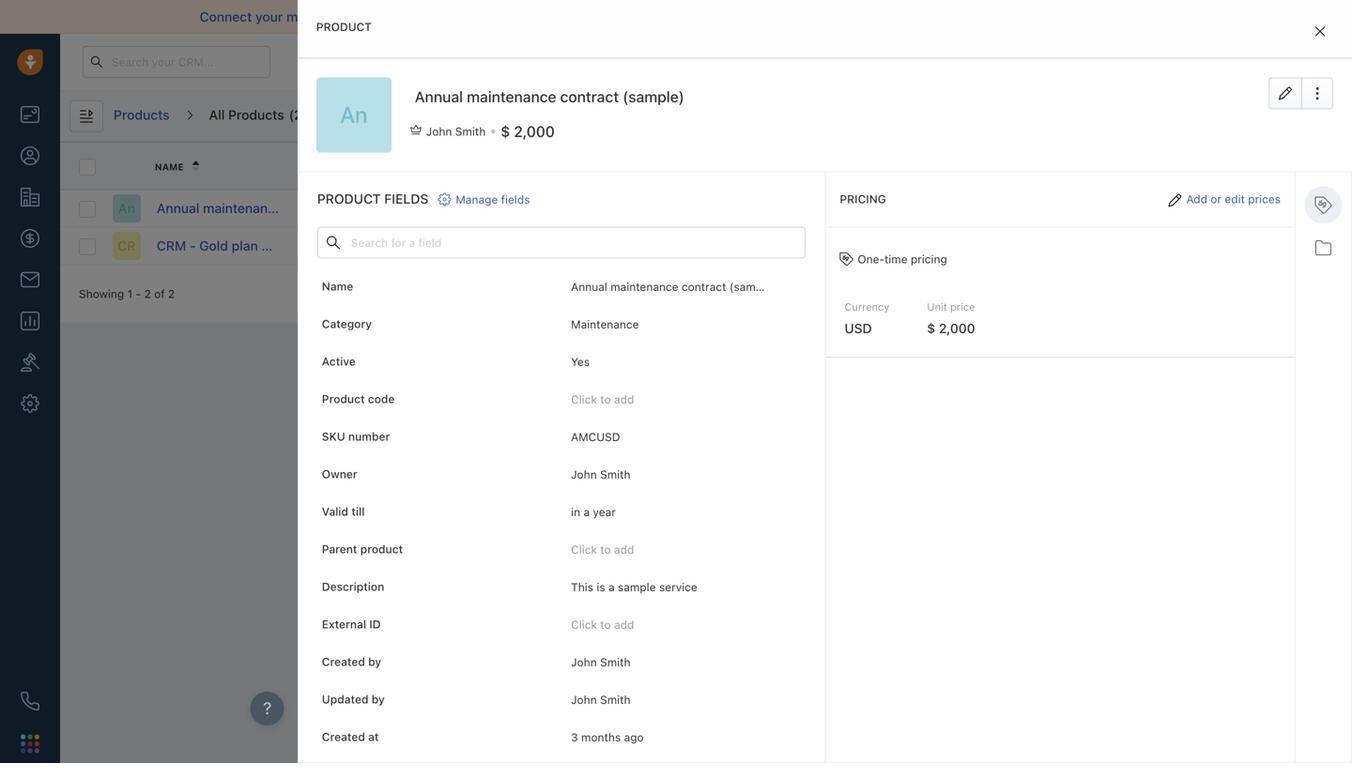 Task type: locate. For each thing, give the bounding box(es) containing it.
0 horizontal spatial in
[[571, 506, 581, 519]]

crm
[[157, 238, 186, 254]]

annual up crm
[[157, 201, 200, 216]]

0 vertical spatial at
[[944, 161, 957, 172]]

explore
[[1008, 55, 1049, 68]]

annual up owner image
[[415, 88, 463, 106]]

2 vertical spatial product
[[322, 393, 365, 406]]

1 vertical spatial name
[[322, 280, 353, 293]]

amcusd
[[571, 430, 620, 444]]

2,000 down price on the right top of the page
[[939, 321, 976, 336]]

- inside the crm - gold plan monthly (sample) link
[[190, 238, 196, 254]]

to for product code
[[600, 393, 611, 406]]

to
[[338, 9, 351, 24], [600, 393, 611, 406], [600, 543, 611, 556], [600, 618, 611, 631]]

2 vertical spatial contract
[[682, 280, 727, 293]]

add for parent product
[[614, 543, 634, 556]]

click to add for parent product
[[571, 543, 634, 556]]

1 vertical spatial created at
[[322, 731, 379, 744]]

click to add for product code
[[571, 393, 634, 406]]

1 horizontal spatial -
[[190, 238, 196, 254]]

2 for (
[[294, 107, 302, 123]]

2 horizontal spatial $
[[927, 321, 936, 336]]

1 horizontal spatial name
[[322, 280, 353, 293]]

john
[[426, 125, 452, 138], [571, 468, 597, 481], [571, 656, 597, 669], [571, 693, 597, 707]]

of down crm
[[154, 287, 165, 301]]

created at down the updated by in the bottom of the page
[[322, 731, 379, 744]]

$ 2,000 up "search for a field" text box
[[517, 199, 572, 217]]

0 horizontal spatial of
[[154, 287, 165, 301]]

1 vertical spatial created by
[[322, 656, 381, 669]]

till
[[352, 506, 365, 519]]

maintenance up maintenance in the top of the page
[[611, 280, 679, 293]]

(sample)
[[623, 88, 685, 106], [342, 201, 397, 216], [315, 238, 370, 254], [730, 280, 776, 293]]

1 click to add from the top
[[571, 393, 634, 406]]

Search your CRM... text field
[[83, 46, 271, 78]]

yes down maintenance in the top of the page
[[571, 355, 590, 368]]

0 vertical spatial $ 2,000
[[501, 122, 555, 140]]

click up amcusd
[[571, 393, 597, 406]]

name down products link
[[155, 161, 184, 172]]

product for product fields
[[317, 191, 381, 207]]

2 vertical spatial add
[[614, 618, 634, 631]]

1 right what's new image
[[1270, 44, 1275, 57]]

in
[[924, 55, 933, 68], [571, 506, 581, 519]]

created at
[[896, 161, 957, 172], [322, 731, 379, 744]]

conversations.
[[688, 9, 779, 24]]

by
[[1134, 161, 1147, 171], [368, 656, 381, 669], [372, 693, 385, 707]]

0 vertical spatial add
[[614, 393, 634, 406]]

properties image
[[21, 353, 39, 372]]

$ down unit
[[927, 321, 936, 336]]

2 horizontal spatial contract
[[682, 280, 727, 293]]

- right showing
[[136, 287, 141, 301]]

add down this is a sample service
[[614, 618, 634, 631]]

1 vertical spatial product
[[317, 191, 381, 207]]

way
[[575, 9, 600, 24]]

0 vertical spatial click to add
[[571, 393, 634, 406]]

annual up maintenance in the top of the page
[[571, 280, 608, 293]]

time
[[885, 252, 908, 266]]

0 horizontal spatial a
[[584, 506, 590, 519]]

trial
[[875, 55, 894, 68]]

pricing
[[840, 193, 886, 206]]

service
[[659, 581, 698, 594]]

john smith
[[426, 125, 486, 138], [571, 468, 631, 481], [571, 656, 631, 669], [571, 693, 631, 707]]

1 vertical spatial annual
[[157, 201, 200, 216]]

2 click from the top
[[571, 543, 597, 556]]

in inside the an dialog
[[571, 506, 581, 519]]

0 horizontal spatial contract
[[286, 201, 338, 216]]

price
[[951, 301, 975, 313]]

click for code
[[571, 393, 597, 406]]

1 vertical spatial click
[[571, 543, 597, 556]]

updated by
[[322, 693, 385, 707]]

smith
[[455, 125, 486, 138], [600, 468, 631, 481], [600, 656, 631, 669], [600, 693, 631, 707]]

id
[[369, 618, 381, 631]]

name down the crm - gold plan monthly (sample) link
[[322, 280, 353, 293]]

0 horizontal spatial maintenance
[[203, 201, 283, 216]]

active up product code
[[322, 355, 356, 368]]

2 vertical spatial annual
[[571, 280, 608, 293]]

unit price $ 2,000
[[927, 301, 976, 336]]

0 horizontal spatial category
[[322, 318, 372, 331]]

in left year
[[571, 506, 581, 519]]

add up this is a sample service
[[614, 543, 634, 556]]

sku number
[[322, 430, 390, 444]]

2 vertical spatial click
[[571, 618, 597, 631]]

click down the 'this'
[[571, 618, 597, 631]]

1 horizontal spatial category
[[707, 161, 760, 172]]

product left fields
[[317, 191, 381, 207]]

owner
[[322, 468, 358, 481]]

2 left an on the left top of page
[[294, 107, 302, 123]]

1 vertical spatial of
[[154, 287, 165, 301]]

of right sync
[[635, 9, 648, 24]]

0 vertical spatial category
[[707, 161, 760, 172]]

0 vertical spatial of
[[635, 9, 648, 24]]

months inside the an dialog
[[581, 731, 621, 744]]

annual maintenance contract (sample) up maintenance in the top of the page
[[571, 280, 776, 293]]

1 vertical spatial ago
[[624, 731, 644, 744]]

in left 21
[[924, 55, 933, 68]]

1 horizontal spatial 3 months ago
[[896, 240, 969, 253]]

0 vertical spatial 1
[[1270, 44, 1275, 57]]

contract
[[560, 88, 619, 106], [286, 201, 338, 216], [682, 280, 727, 293]]

$ 2,000
[[501, 122, 555, 140], [517, 199, 572, 217]]

a
[[584, 506, 590, 519], [609, 581, 615, 594]]

yes left fields
[[328, 202, 347, 215]]

3 click from the top
[[571, 618, 597, 631]]

2 right showing
[[144, 287, 151, 301]]

(
[[289, 107, 294, 123]]

3 months ago
[[896, 240, 969, 253], [571, 731, 644, 744]]

1 vertical spatial 3 months ago
[[571, 731, 644, 744]]

add
[[614, 393, 634, 406], [614, 543, 634, 556], [614, 618, 634, 631]]

0 horizontal spatial 3 months ago
[[571, 731, 644, 744]]

products
[[114, 107, 170, 123], [228, 107, 284, 123]]

enable
[[516, 9, 558, 24]]

2 for -
[[144, 287, 151, 301]]

1 horizontal spatial ago
[[950, 240, 969, 253]]

2 vertical spatial click to add
[[571, 618, 634, 631]]

0 horizontal spatial months
[[581, 731, 621, 744]]

product
[[360, 543, 403, 556]]

parent product
[[322, 543, 403, 556]]

1 add from the top
[[614, 393, 634, 406]]

0 horizontal spatial created at
[[322, 731, 379, 744]]

1
[[1270, 44, 1275, 57], [127, 287, 133, 301]]

phone element
[[11, 683, 49, 720]]

category
[[707, 161, 760, 172], [322, 318, 372, 331]]

1 vertical spatial 3
[[571, 731, 578, 744]]

product right your
[[316, 20, 372, 33]]

at inside the an dialog
[[368, 731, 379, 744]]

product
[[316, 20, 372, 33], [317, 191, 381, 207], [322, 393, 365, 406]]

0 vertical spatial yes
[[328, 202, 347, 215]]

2 vertical spatial $
[[927, 321, 936, 336]]

0 vertical spatial $
[[501, 122, 510, 140]]

0 horizontal spatial ago
[[624, 731, 644, 744]]

annual maintenance contract (sample)
[[415, 88, 685, 106], [157, 201, 397, 216], [571, 280, 776, 293]]

1 horizontal spatial months
[[907, 240, 946, 253]]

fields
[[501, 193, 530, 206]]

2,000 inside unit price $ 2,000
[[939, 321, 976, 336]]

3 add from the top
[[614, 618, 634, 631]]

base currency amount
[[517, 161, 647, 172]]

1 right showing
[[127, 287, 133, 301]]

of
[[635, 9, 648, 24], [154, 287, 165, 301]]

showing
[[79, 287, 124, 301]]

Search for a field text field
[[317, 227, 806, 259]]

2,000 up "search for a field" text box
[[531, 199, 572, 217]]

currency
[[845, 301, 890, 313]]

2 vertical spatial yes
[[571, 355, 590, 368]]

and
[[490, 9, 513, 24]]

freshworks switcher image
[[21, 735, 39, 754]]

click to add up is
[[571, 543, 634, 556]]

2 vertical spatial by
[[372, 693, 385, 707]]

$ down base
[[517, 199, 527, 217]]

your
[[849, 55, 872, 68]]

1 horizontal spatial a
[[609, 581, 615, 594]]

to down is
[[600, 618, 611, 631]]

1 horizontal spatial products
[[228, 107, 284, 123]]

active inside the an dialog
[[322, 355, 356, 368]]

created at up the pricing
[[896, 161, 957, 172]]

0 vertical spatial annual
[[415, 88, 463, 106]]

3 click to add from the top
[[571, 618, 634, 631]]

deliverability
[[407, 9, 486, 24]]

0 vertical spatial in
[[924, 55, 933, 68]]

to up amcusd
[[600, 393, 611, 406]]

annual maintenance contract (sample) up base
[[415, 88, 685, 106]]

connect
[[200, 9, 252, 24]]

products down search your crm... text field
[[114, 107, 170, 123]]

maintenance up "plan"
[[203, 201, 283, 216]]

this
[[571, 581, 594, 594]]

this is a sample service
[[571, 581, 698, 594]]

0 horizontal spatial 3
[[571, 731, 578, 744]]

a right is
[[609, 581, 615, 594]]

-
[[190, 238, 196, 254], [136, 287, 141, 301]]

2 click to add from the top
[[571, 543, 634, 556]]

yes inside the an dialog
[[571, 355, 590, 368]]

a left year
[[584, 506, 590, 519]]

0 horizontal spatial products
[[114, 107, 170, 123]]

2 vertical spatial 2,000
[[939, 321, 976, 336]]

active up the product fields at the top left
[[328, 161, 364, 172]]

annual
[[415, 88, 463, 106], [157, 201, 200, 216], [571, 280, 608, 293]]

0 vertical spatial contract
[[560, 88, 619, 106]]

created
[[1086, 161, 1131, 171], [896, 161, 942, 172], [322, 656, 365, 669], [322, 731, 365, 744]]

2 horizontal spatial annual
[[571, 280, 608, 293]]

john for updated by
[[571, 693, 597, 707]]

2,000 up base
[[514, 122, 555, 140]]

explore plans link
[[998, 50, 1091, 73]]

smith for owner
[[600, 468, 631, 481]]

- left gold
[[190, 238, 196, 254]]

1 horizontal spatial at
[[944, 161, 957, 172]]

1 click from the top
[[571, 393, 597, 406]]

click up the 'this'
[[571, 543, 597, 556]]

0 horizontal spatial 2
[[144, 287, 151, 301]]

add for external id
[[614, 618, 634, 631]]

products left (
[[228, 107, 284, 123]]

at
[[944, 161, 957, 172], [368, 731, 379, 744]]

$ up the fields
[[501, 122, 510, 140]]

product left code
[[322, 393, 365, 406]]

2 horizontal spatial 2
[[294, 107, 302, 123]]

0 vertical spatial -
[[190, 238, 196, 254]]

click to add down is
[[571, 618, 634, 631]]

months
[[907, 240, 946, 253], [581, 731, 621, 744]]

2 down crm
[[168, 287, 175, 301]]

add up amcusd
[[614, 393, 634, 406]]

0 vertical spatial by
[[1134, 161, 1147, 171]]

maintenance up base
[[467, 88, 557, 106]]

yes right monthly
[[328, 240, 347, 253]]

to for parent product
[[600, 543, 611, 556]]

1 vertical spatial active
[[322, 355, 356, 368]]

0 vertical spatial maintenance
[[467, 88, 557, 106]]

annual maintenance contract (sample) up monthly
[[157, 201, 397, 216]]

improve
[[354, 9, 404, 24]]

3 months ago inside the an dialog
[[571, 731, 644, 744]]

1 horizontal spatial 3
[[896, 240, 903, 253]]

1 vertical spatial maintenance
[[203, 201, 283, 216]]

1 vertical spatial category
[[322, 318, 372, 331]]

crm - gold plan monthly (sample)
[[157, 238, 370, 254]]

1 vertical spatial months
[[581, 731, 621, 744]]

0 horizontal spatial created by
[[322, 656, 381, 669]]

1 horizontal spatial 2
[[168, 287, 175, 301]]

click to add up amcusd
[[571, 393, 634, 406]]

1 vertical spatial add
[[614, 543, 634, 556]]

to down year
[[600, 543, 611, 556]]

ago
[[950, 240, 969, 253], [624, 731, 644, 744]]

2 vertical spatial maintenance
[[611, 280, 679, 293]]

0 vertical spatial product
[[316, 20, 372, 33]]

2,000
[[514, 122, 555, 140], [531, 199, 572, 217], [939, 321, 976, 336]]

created by
[[1086, 161, 1147, 171], [322, 656, 381, 669]]

$ 2,000 up base
[[501, 122, 555, 140]]

phone image
[[21, 692, 39, 711]]

0 vertical spatial name
[[155, 161, 184, 172]]

1 horizontal spatial maintenance
[[467, 88, 557, 106]]

1 vertical spatial in
[[571, 506, 581, 519]]

click
[[571, 393, 597, 406], [571, 543, 597, 556], [571, 618, 597, 631]]

0 horizontal spatial -
[[136, 287, 141, 301]]

2 add from the top
[[614, 543, 634, 556]]

0 vertical spatial created at
[[896, 161, 957, 172]]

john for owner
[[571, 468, 597, 481]]

smith for updated by
[[600, 693, 631, 707]]



Task type: vqa. For each thing, say whether or not it's contained in the screenshot.


Task type: describe. For each thing, give the bounding box(es) containing it.
ends
[[897, 55, 921, 68]]

click for id
[[571, 618, 597, 631]]

product for product code
[[322, 393, 365, 406]]

product for product
[[316, 20, 372, 33]]

currency
[[546, 161, 601, 172]]

created by inside the an dialog
[[322, 656, 381, 669]]

valid
[[322, 506, 349, 519]]

updated
[[322, 693, 369, 707]]

connect your mailbox to improve deliverability and enable 2-way sync of email conversations.
[[200, 9, 779, 24]]

1 vertical spatial contract
[[286, 201, 338, 216]]

filters button
[[1272, 101, 1343, 132]]

showing 1 - 2 of 2
[[79, 287, 175, 301]]

sync
[[603, 9, 632, 24]]

valid till
[[322, 506, 365, 519]]

maintenance
[[571, 318, 639, 331]]

in a year
[[571, 506, 616, 519]]

0 horizontal spatial name
[[155, 161, 184, 172]]

monthly
[[262, 238, 312, 254]]

all products ( 2
[[209, 107, 302, 123]]

21
[[936, 55, 947, 68]]

$ inside unit price $ 2,000
[[927, 321, 936, 336]]

1 vertical spatial $
[[517, 199, 527, 217]]

john smith for updated by
[[571, 693, 631, 707]]

one-time pricing
[[858, 252, 948, 266]]

0 horizontal spatial annual
[[157, 201, 200, 216]]

crm - gold plan monthly (sample) link
[[157, 237, 370, 255]]

0 horizontal spatial $
[[501, 122, 510, 140]]

1 vertical spatial a
[[609, 581, 615, 594]]

to for external id
[[600, 618, 611, 631]]

your
[[255, 9, 283, 24]]

description
[[322, 581, 384, 594]]

days
[[950, 55, 973, 68]]

1 vertical spatial 2,000
[[531, 199, 572, 217]]

add or edit prices link
[[1187, 193, 1281, 206]]

prices
[[1249, 193, 1281, 206]]

sample
[[618, 581, 656, 594]]

product fields
[[317, 191, 429, 207]]

filters
[[1300, 110, 1333, 123]]

one-
[[858, 252, 885, 266]]

external id
[[322, 618, 381, 631]]

0 vertical spatial active
[[328, 161, 364, 172]]

number
[[348, 430, 390, 444]]

$ 2,000 inside the an dialog
[[501, 122, 555, 140]]

add
[[1187, 193, 1208, 206]]

ago inside the an dialog
[[624, 731, 644, 744]]

0 vertical spatial months
[[907, 240, 946, 253]]

manage
[[456, 193, 498, 206]]

name inside the an dialog
[[322, 280, 353, 293]]

0 horizontal spatial 1
[[127, 287, 133, 301]]

click to add for external id
[[571, 618, 634, 631]]

products link
[[113, 101, 171, 132]]

john for created by
[[571, 656, 597, 669]]

1 vertical spatial by
[[368, 656, 381, 669]]

2 products from the left
[[228, 107, 284, 123]]

0 vertical spatial 3
[[896, 240, 903, 253]]

add or edit prices
[[1187, 193, 1281, 206]]

1 horizontal spatial 1
[[1270, 44, 1275, 57]]

click for product
[[571, 543, 597, 556]]

mailbox
[[287, 9, 335, 24]]

1 horizontal spatial created at
[[896, 161, 957, 172]]

0 vertical spatial a
[[584, 506, 590, 519]]

smith for created by
[[600, 656, 631, 669]]

pricing
[[911, 252, 948, 266]]

unit
[[927, 301, 948, 313]]

2-
[[561, 9, 575, 24]]

what's new image
[[1218, 54, 1231, 68]]

all
[[209, 107, 225, 123]]

fields
[[384, 191, 429, 207]]

plans
[[1052, 55, 1081, 68]]

send email image
[[1177, 56, 1190, 68]]

owner image
[[410, 124, 422, 135]]

external
[[322, 618, 366, 631]]

1 horizontal spatial of
[[635, 9, 648, 24]]

1 vertical spatial yes
[[328, 240, 347, 253]]

created at inside the an dialog
[[322, 731, 379, 744]]

1 link
[[1250, 41, 1282, 78]]

1 vertical spatial annual maintenance contract (sample)
[[157, 201, 397, 216]]

an
[[340, 102, 368, 128]]

john smith for created by
[[571, 656, 631, 669]]

john smith for owner
[[571, 468, 631, 481]]

2 vertical spatial annual maintenance contract (sample)
[[571, 280, 776, 293]]

product code
[[322, 393, 395, 406]]

plan
[[232, 238, 258, 254]]

1 horizontal spatial in
[[924, 55, 933, 68]]

gold
[[199, 238, 228, 254]]

an dialog
[[298, 0, 1353, 764]]

0 vertical spatial annual maintenance contract (sample)
[[415, 88, 685, 106]]

to right the mailbox
[[338, 9, 351, 24]]

your trial ends in 21 days
[[849, 55, 973, 68]]

category inside the an dialog
[[322, 318, 372, 331]]

manage fields
[[456, 193, 530, 206]]

add for product code
[[614, 393, 634, 406]]

3 inside the an dialog
[[571, 731, 578, 744]]

or
[[1211, 193, 1222, 206]]

code
[[368, 393, 395, 406]]

1 vertical spatial $ 2,000
[[517, 199, 572, 217]]

is
[[597, 581, 605, 594]]

1 horizontal spatial annual
[[415, 88, 463, 106]]

0 vertical spatial 2,000
[[514, 122, 555, 140]]

explore plans
[[1008, 55, 1081, 68]]

1 products from the left
[[114, 107, 170, 123]]

base
[[517, 161, 543, 172]]

sku
[[322, 430, 345, 444]]

connect your mailbox link
[[200, 9, 338, 24]]

usd
[[845, 321, 872, 336]]

1 vertical spatial -
[[136, 287, 141, 301]]

manage fields link
[[438, 191, 530, 208]]

annual maintenance contract (sample) link
[[157, 199, 397, 218]]

currency usd
[[845, 301, 890, 336]]

amount
[[603, 161, 647, 172]]

edit
[[1225, 193, 1245, 206]]

2 horizontal spatial maintenance
[[611, 280, 679, 293]]

parent
[[322, 543, 357, 556]]

0 vertical spatial created by
[[1086, 161, 1147, 171]]

year
[[593, 506, 616, 519]]

email
[[652, 9, 685, 24]]

0 vertical spatial 3 months ago
[[896, 240, 969, 253]]



